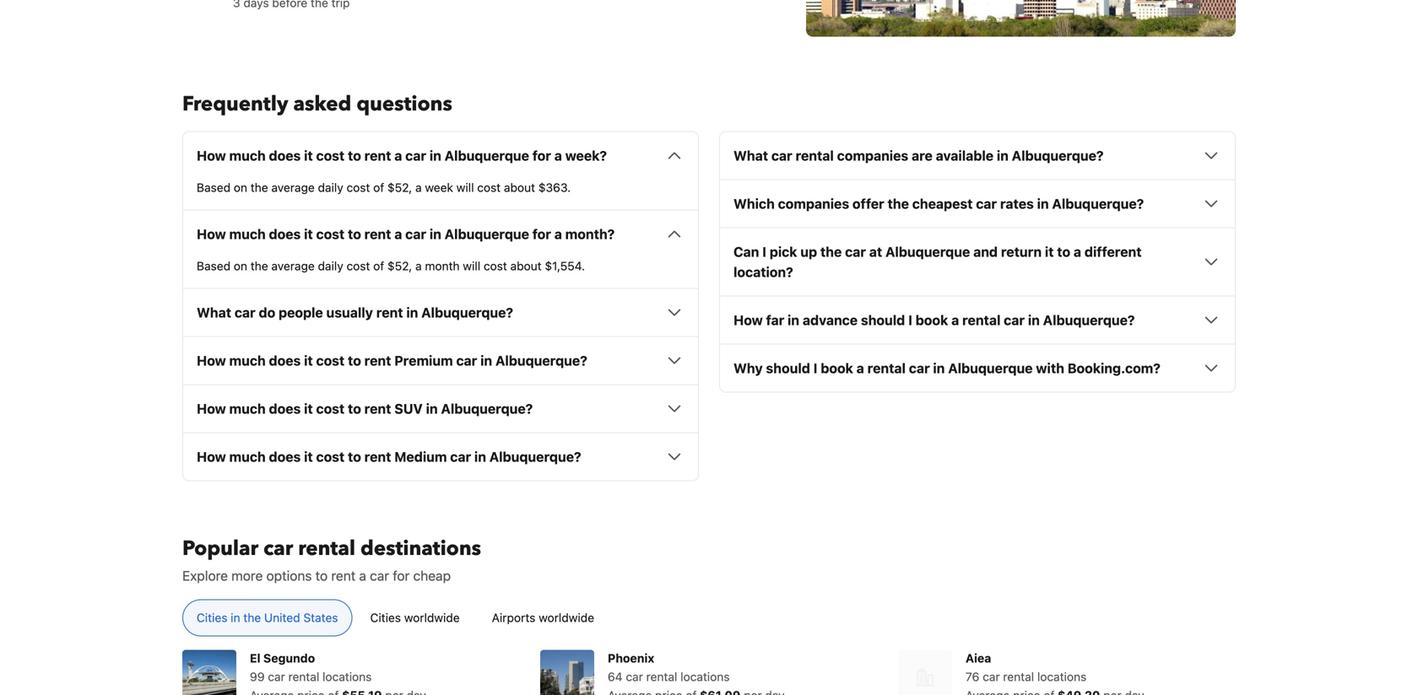 Task type: vqa. For each thing, say whether or not it's contained in the screenshot.
for related to week?
yes



Task type: locate. For each thing, give the bounding box(es) containing it.
$52, down how much does it cost to rent a car in albuquerque for a month? on the left top of the page
[[388, 259, 412, 273]]

it for how much does it cost to rent a car in albuquerque for a month?
[[304, 226, 313, 242]]

how far in advance should i book a rental car in albuquerque? button
[[734, 310, 1222, 330]]

does inside dropdown button
[[269, 401, 301, 417]]

how for how much does it cost to rent a car in albuquerque for a week?
[[197, 148, 226, 164]]

2 worldwide from the left
[[539, 611, 594, 625]]

should inside dropdown button
[[861, 312, 905, 328]]

1 vertical spatial on
[[234, 259, 247, 273]]

can i pick up the car at albuquerque and return it to a different location? button
[[734, 242, 1222, 282]]

rent up states
[[331, 568, 356, 584]]

of down how much does it cost to rent a car in albuquerque for a month? on the left top of the page
[[373, 259, 384, 273]]

companies
[[837, 148, 909, 164], [778, 196, 850, 212]]

should right advance
[[861, 312, 905, 328]]

2 on from the top
[[234, 259, 247, 273]]

it for how much does it cost to rent suv in albuquerque?
[[304, 401, 313, 417]]

0 vertical spatial for
[[533, 148, 551, 164]]

0 vertical spatial what
[[734, 148, 768, 164]]

much for how much does it cost to rent a car in albuquerque for a week?
[[229, 148, 266, 164]]

albuquerque? inside dropdown button
[[1043, 312, 1135, 328]]

for for month?
[[533, 226, 551, 242]]

with
[[1036, 360, 1065, 376]]

month
[[425, 259, 460, 273]]

3 much from the top
[[229, 353, 266, 369]]

a down destinations
[[359, 568, 366, 584]]

car inside phoenix 64 car rental locations
[[626, 670, 643, 684]]

suv
[[395, 401, 423, 417]]

for for week?
[[533, 148, 551, 164]]

should right 'why'
[[766, 360, 811, 376]]

car left do
[[235, 305, 256, 321]]

asked
[[293, 90, 352, 118]]

1 vertical spatial what
[[197, 305, 231, 321]]

available
[[936, 148, 994, 164]]

rental inside "why should i book a rental car in albuquerque with booking.com?" dropdown button
[[868, 360, 906, 376]]

average
[[271, 181, 315, 194], [271, 259, 315, 273]]

1 horizontal spatial i
[[814, 360, 818, 376]]

on
[[234, 181, 247, 194], [234, 259, 247, 273]]

for up "$1,554."
[[533, 226, 551, 242]]

a
[[395, 148, 402, 164], [555, 148, 562, 164], [415, 181, 422, 194], [395, 226, 402, 242], [555, 226, 562, 242], [1074, 244, 1082, 260], [415, 259, 422, 273], [952, 312, 959, 328], [857, 360, 865, 376], [359, 568, 366, 584]]

daily down how much does it cost to rent a car in albuquerque for a week?
[[318, 181, 343, 194]]

cheap
[[413, 568, 451, 584]]

how far in advance should i book a rental car in albuquerque?
[[734, 312, 1135, 328]]

5 does from the top
[[269, 449, 301, 465]]

to right options
[[316, 568, 328, 584]]

of for how much does it cost to rent a car in albuquerque for a week?
[[373, 181, 384, 194]]

to down how much does it cost to rent suv in albuquerque?
[[348, 449, 361, 465]]

of down how much does it cost to rent a car in albuquerque for a week?
[[373, 181, 384, 194]]

to inside can i pick up the car at albuquerque and return it to a different location?
[[1057, 244, 1071, 260]]

car down phoenix
[[626, 670, 643, 684]]

the inside can i pick up the car at albuquerque and return it to a different location?
[[821, 244, 842, 260]]

car up "why should i book a rental car in albuquerque with booking.com?" dropdown button
[[1004, 312, 1025, 328]]

1 locations from the left
[[323, 670, 372, 684]]

1 vertical spatial should
[[766, 360, 811, 376]]

1 average from the top
[[271, 181, 315, 194]]

to up "based on the average daily cost of $52, a month will cost about $1,554."
[[348, 226, 361, 242]]

3 locations from the left
[[1038, 670, 1087, 684]]

daily up usually
[[318, 259, 343, 273]]

1 vertical spatial of
[[373, 259, 384, 273]]

much
[[229, 148, 266, 164], [229, 226, 266, 242], [229, 353, 266, 369], [229, 401, 266, 417], [229, 449, 266, 465]]

rent inside dropdown button
[[364, 401, 391, 417]]

average for how much does it cost to rent a car in albuquerque for a week?
[[271, 181, 315, 194]]

does for how much does it cost to rent suv in albuquerque?
[[269, 401, 301, 417]]

in up with
[[1028, 312, 1040, 328]]

albuquerque?
[[1012, 148, 1104, 164], [1053, 196, 1144, 212], [422, 305, 513, 321], [1043, 312, 1135, 328], [496, 353, 588, 369], [441, 401, 533, 417], [490, 449, 581, 465]]

return
[[1001, 244, 1042, 260]]

car up "which"
[[772, 148, 793, 164]]

car inside el segundo 99 car rental locations
[[268, 670, 285, 684]]

2 horizontal spatial locations
[[1038, 670, 1087, 684]]

albuquerque inside can i pick up the car at albuquerque and return it to a different location?
[[886, 244, 970, 260]]

it inside dropdown button
[[304, 401, 313, 417]]

car right 76
[[983, 670, 1000, 684]]

5 much from the top
[[229, 449, 266, 465]]

1 daily from the top
[[318, 181, 343, 194]]

what up "which"
[[734, 148, 768, 164]]

0 vertical spatial daily
[[318, 181, 343, 194]]

rent left 'premium'
[[364, 353, 391, 369]]

cost up what car do people usually rent in albuquerque?
[[347, 259, 370, 273]]

rent up based on the average daily cost of $52, a week will cost about $363.
[[364, 148, 391, 164]]

0 vertical spatial should
[[861, 312, 905, 328]]

book
[[916, 312, 949, 328], [821, 360, 854, 376]]

1 horizontal spatial book
[[916, 312, 949, 328]]

in up week
[[430, 148, 442, 164]]

in right the rates on the right of page
[[1037, 196, 1049, 212]]

to inside dropdown button
[[348, 401, 361, 417]]

for
[[533, 148, 551, 164], [533, 226, 551, 242], [393, 568, 410, 584]]

car down how far in advance should i book a rental car in albuquerque?
[[909, 360, 930, 376]]

for up the "$363."
[[533, 148, 551, 164]]

to up based on the average daily cost of $52, a week will cost about $363.
[[348, 148, 361, 164]]

should
[[861, 312, 905, 328], [766, 360, 811, 376]]

rental inside what car rental companies are available in albuquerque? dropdown button
[[796, 148, 834, 164]]

aiea 76 car rental locations
[[966, 652, 1087, 684]]

phoenix 64 car rental locations
[[608, 652, 730, 684]]

$52, down how much does it cost to rent a car in albuquerque for a week?
[[388, 181, 412, 194]]

1 on from the top
[[234, 181, 247, 194]]

i right can
[[763, 244, 767, 260]]

week?
[[565, 148, 607, 164]]

which
[[734, 196, 775, 212]]

and
[[974, 244, 998, 260]]

will
[[457, 181, 474, 194], [463, 259, 481, 273]]

on for how much does it cost to rent a car in albuquerque for a week?
[[234, 181, 247, 194]]

i inside how far in advance should i book a rental car in albuquerque? dropdown button
[[909, 312, 913, 328]]

a left different
[[1074, 244, 1082, 260]]

$1,554.
[[545, 259, 585, 273]]

car up "based on the average daily cost of $52, a month will cost about $1,554."
[[405, 226, 426, 242]]

2 vertical spatial i
[[814, 360, 818, 376]]

2 cities from the left
[[370, 611, 401, 625]]

in down how far in advance should i book a rental car in albuquerque?
[[933, 360, 945, 376]]

0 vertical spatial about
[[504, 181, 535, 194]]

cities right states
[[370, 611, 401, 625]]

2 daily from the top
[[318, 259, 343, 273]]

1 worldwide from the left
[[404, 611, 460, 625]]

1 cities from the left
[[197, 611, 228, 625]]

medium
[[395, 449, 447, 465]]

should inside dropdown button
[[766, 360, 811, 376]]

rental inside aiea 76 car rental locations
[[1003, 670, 1035, 684]]

the inside button
[[243, 611, 261, 625]]

in right suv
[[426, 401, 438, 417]]

worldwide down cheap
[[404, 611, 460, 625]]

$52,
[[388, 181, 412, 194], [388, 259, 412, 273]]

options
[[266, 568, 312, 584]]

0 horizontal spatial worldwide
[[404, 611, 460, 625]]

1 horizontal spatial should
[[861, 312, 905, 328]]

1 vertical spatial based
[[197, 259, 231, 273]]

0 vertical spatial on
[[234, 181, 247, 194]]

car inside can i pick up the car at albuquerque and return it to a different location?
[[845, 244, 866, 260]]

1 vertical spatial $52,
[[388, 259, 412, 273]]

worldwide
[[404, 611, 460, 625], [539, 611, 594, 625]]

what
[[734, 148, 768, 164], [197, 305, 231, 321]]

explore
[[182, 568, 228, 584]]

does for how much does it cost to rent a car in albuquerque for a week?
[[269, 148, 301, 164]]

book up why should i book a rental car in albuquerque with booking.com?
[[916, 312, 949, 328]]

much for how much does it cost to rent suv in albuquerque?
[[229, 401, 266, 417]]

a up based on the average daily cost of $52, a week will cost about $363.
[[395, 148, 402, 164]]

what for what car do people usually rent in albuquerque?
[[197, 305, 231, 321]]

cheap car rental in el segundo image
[[182, 650, 236, 696]]

rent
[[364, 148, 391, 164], [364, 226, 391, 242], [376, 305, 403, 321], [364, 353, 391, 369], [364, 401, 391, 417], [364, 449, 391, 465], [331, 568, 356, 584]]

segundo
[[263, 652, 315, 666]]

rent left suv
[[364, 401, 391, 417]]

cost right week
[[477, 181, 501, 194]]

0 vertical spatial book
[[916, 312, 949, 328]]

0 horizontal spatial book
[[821, 360, 854, 376]]

2 much from the top
[[229, 226, 266, 242]]

will for month?
[[463, 259, 481, 273]]

cheap car rental in phoenix image
[[540, 650, 594, 696]]

to left suv
[[348, 401, 361, 417]]

2 average from the top
[[271, 259, 315, 273]]

albuquerque
[[445, 148, 529, 164], [445, 226, 529, 242], [886, 244, 970, 260], [948, 360, 1033, 376]]

1 vertical spatial for
[[533, 226, 551, 242]]

to for how much does it cost to rent a car in albuquerque for a week?
[[348, 148, 361, 164]]

0 vertical spatial i
[[763, 244, 767, 260]]

rent left medium
[[364, 449, 391, 465]]

it inside can i pick up the car at albuquerque and return it to a different location?
[[1045, 244, 1054, 260]]

for left cheap
[[393, 568, 410, 584]]

2 locations from the left
[[681, 670, 730, 684]]

of for how much does it cost to rent a car in albuquerque for a month?
[[373, 259, 384, 273]]

i
[[763, 244, 767, 260], [909, 312, 913, 328], [814, 360, 818, 376]]

about left "$1,554."
[[511, 259, 542, 273]]

will right week
[[457, 181, 474, 194]]

rent inside popular car rental destinations explore more options to rent a car for cheap
[[331, 568, 356, 584]]

1 vertical spatial companies
[[778, 196, 850, 212]]

what for what car rental companies are available in albuquerque?
[[734, 148, 768, 164]]

a up why should i book a rental car in albuquerque with booking.com?
[[952, 312, 959, 328]]

worldwide right airports
[[539, 611, 594, 625]]

0 vertical spatial based
[[197, 181, 231, 194]]

on for how much does it cost to rent a car in albuquerque for a month?
[[234, 259, 247, 273]]

booking.com?
[[1068, 360, 1161, 376]]

rental
[[796, 148, 834, 164], [963, 312, 1001, 328], [868, 360, 906, 376], [298, 535, 356, 563], [288, 670, 319, 684], [647, 670, 678, 684], [1003, 670, 1035, 684]]

how inside dropdown button
[[197, 401, 226, 417]]

2 based from the top
[[197, 259, 231, 273]]

locations
[[323, 670, 372, 684], [681, 670, 730, 684], [1038, 670, 1087, 684]]

i down advance
[[814, 360, 818, 376]]

a inside how far in advance should i book a rental car in albuquerque? dropdown button
[[952, 312, 959, 328]]

much for how much does it cost to rent a car in albuquerque for a month?
[[229, 226, 266, 242]]

0 horizontal spatial what
[[197, 305, 231, 321]]

1 vertical spatial will
[[463, 259, 481, 273]]

rental inside el segundo 99 car rental locations
[[288, 670, 319, 684]]

about
[[504, 181, 535, 194], [511, 259, 542, 273]]

it
[[304, 148, 313, 164], [304, 226, 313, 242], [1045, 244, 1054, 260], [304, 353, 313, 369], [304, 401, 313, 417], [304, 449, 313, 465]]

cities down explore
[[197, 611, 228, 625]]

0 horizontal spatial should
[[766, 360, 811, 376]]

0 vertical spatial $52,
[[388, 181, 412, 194]]

cities
[[197, 611, 228, 625], [370, 611, 401, 625]]

rates
[[1001, 196, 1034, 212]]

which companies offer the cheapest car rates in albuquerque? button
[[734, 194, 1222, 214]]

the
[[251, 181, 268, 194], [888, 196, 909, 212], [821, 244, 842, 260], [251, 259, 268, 273], [243, 611, 261, 625]]

0 vertical spatial of
[[373, 181, 384, 194]]

1 $52, from the top
[[388, 181, 412, 194]]

i up why should i book a rental car in albuquerque with booking.com?
[[909, 312, 913, 328]]

in down more
[[231, 611, 240, 625]]

destinations
[[361, 535, 481, 563]]

3 does from the top
[[269, 353, 301, 369]]

1 vertical spatial daily
[[318, 259, 343, 273]]

about left the "$363."
[[504, 181, 535, 194]]

4 does from the top
[[269, 401, 301, 417]]

frequently
[[182, 90, 288, 118]]

1 vertical spatial about
[[511, 259, 542, 273]]

companies up up
[[778, 196, 850, 212]]

1 horizontal spatial worldwide
[[539, 611, 594, 625]]

0 vertical spatial average
[[271, 181, 315, 194]]

cities for cities worldwide
[[370, 611, 401, 625]]

1 vertical spatial book
[[821, 360, 854, 376]]

cost right month
[[484, 259, 507, 273]]

1 vertical spatial average
[[271, 259, 315, 273]]

in right 'premium'
[[481, 353, 492, 369]]

based for how much does it cost to rent a car in albuquerque for a week?
[[197, 181, 231, 194]]

rent up "based on the average daily cost of $52, a month will cost about $1,554."
[[364, 226, 391, 242]]

companies up offer
[[837, 148, 909, 164]]

0 horizontal spatial cities
[[197, 611, 228, 625]]

daily
[[318, 181, 343, 194], [318, 259, 343, 273]]

to right return
[[1057, 244, 1071, 260]]

to down what car do people usually rent in albuquerque?
[[348, 353, 361, 369]]

cost down how much does it cost to rent suv in albuquerque?
[[316, 449, 345, 465]]

64
[[608, 670, 623, 684]]

0 horizontal spatial i
[[763, 244, 767, 260]]

car right 99
[[268, 670, 285, 684]]

more
[[232, 568, 263, 584]]

1 vertical spatial i
[[909, 312, 913, 328]]

4 much from the top
[[229, 401, 266, 417]]

locations inside aiea 76 car rental locations
[[1038, 670, 1087, 684]]

car up week
[[405, 148, 426, 164]]

albuquerque down "which companies offer the cheapest car rates in albuquerque?"
[[886, 244, 970, 260]]

1 of from the top
[[373, 181, 384, 194]]

how much does it cost to rent medium car in albuquerque? button
[[197, 447, 685, 467]]

aiea
[[966, 652, 992, 666]]

1 horizontal spatial cities
[[370, 611, 401, 625]]

a inside can i pick up the car at albuquerque and return it to a different location?
[[1074, 244, 1082, 260]]

how for how much does it cost to rent medium car in albuquerque?
[[197, 449, 226, 465]]

2 $52, from the top
[[388, 259, 412, 273]]

how inside dropdown button
[[734, 312, 763, 328]]

locations inside phoenix 64 car rental locations
[[681, 670, 730, 684]]

rental inside popular car rental destinations explore more options to rent a car for cheap
[[298, 535, 356, 563]]

a left week? at left top
[[555, 148, 562, 164]]

airports worldwide button
[[478, 600, 609, 637]]

book down advance
[[821, 360, 854, 376]]

2 of from the top
[[373, 259, 384, 273]]

2 does from the top
[[269, 226, 301, 242]]

2 vertical spatial for
[[393, 568, 410, 584]]

worldwide for cities worldwide
[[404, 611, 460, 625]]

based
[[197, 181, 231, 194], [197, 259, 231, 273]]

how much does it cost to rent a car in albuquerque for a week? button
[[197, 145, 685, 166]]

2 horizontal spatial i
[[909, 312, 913, 328]]

1 horizontal spatial locations
[[681, 670, 730, 684]]

1 much from the top
[[229, 148, 266, 164]]

can
[[734, 244, 759, 260]]

cost up "based on the average daily cost of $52, a month will cost about $1,554."
[[316, 226, 345, 242]]

how
[[197, 148, 226, 164], [197, 226, 226, 242], [734, 312, 763, 328], [197, 353, 226, 369], [197, 401, 226, 417], [197, 449, 226, 465]]

car
[[405, 148, 426, 164], [772, 148, 793, 164], [976, 196, 997, 212], [405, 226, 426, 242], [845, 244, 866, 260], [235, 305, 256, 321], [1004, 312, 1025, 328], [456, 353, 477, 369], [909, 360, 930, 376], [450, 449, 471, 465], [264, 535, 293, 563], [370, 568, 389, 584], [268, 670, 285, 684], [626, 670, 643, 684], [983, 670, 1000, 684]]

much inside dropdown button
[[229, 401, 266, 417]]

states
[[304, 611, 338, 625]]

a down advance
[[857, 360, 865, 376]]

tab list
[[169, 600, 1250, 638]]

0 vertical spatial will
[[457, 181, 474, 194]]

united
[[264, 611, 300, 625]]

will right month
[[463, 259, 481, 273]]

albuquerque? inside dropdown button
[[441, 401, 533, 417]]

for inside popular car rental destinations explore more options to rent a car for cheap
[[393, 568, 410, 584]]

how much does it cost to rent a car in albuquerque for a month? button
[[197, 224, 685, 244]]

1 horizontal spatial what
[[734, 148, 768, 164]]

what left do
[[197, 305, 231, 321]]

a left 'month?'
[[555, 226, 562, 242]]

car left the rates on the right of page
[[976, 196, 997, 212]]

car left at
[[845, 244, 866, 260]]

how for how much does it cost to rent premium car in albuquerque?
[[197, 353, 226, 369]]

1 does from the top
[[269, 148, 301, 164]]

does for how much does it cost to rent a car in albuquerque for a month?
[[269, 226, 301, 242]]

in
[[430, 148, 442, 164], [997, 148, 1009, 164], [1037, 196, 1049, 212], [430, 226, 442, 242], [406, 305, 418, 321], [788, 312, 800, 328], [1028, 312, 1040, 328], [481, 353, 492, 369], [933, 360, 945, 376], [426, 401, 438, 417], [475, 449, 486, 465], [231, 611, 240, 625]]

a up "based on the average daily cost of $52, a month will cost about $1,554."
[[395, 226, 402, 242]]

0 horizontal spatial locations
[[323, 670, 372, 684]]

1 based from the top
[[197, 181, 231, 194]]

cities worldwide
[[370, 611, 460, 625]]

cost up how much does it cost to rent medium car in albuquerque?
[[316, 401, 345, 417]]

to
[[348, 148, 361, 164], [348, 226, 361, 242], [1057, 244, 1071, 260], [348, 353, 361, 369], [348, 401, 361, 417], [348, 449, 361, 465], [316, 568, 328, 584]]



Task type: describe. For each thing, give the bounding box(es) containing it.
in inside button
[[231, 611, 240, 625]]

what car do people usually rent in albuquerque?
[[197, 305, 513, 321]]

popular car rental destinations explore more options to rent a car for cheap
[[182, 535, 481, 584]]

pick
[[770, 244, 798, 260]]

it for how much does it cost to rent a car in albuquerque for a week?
[[304, 148, 313, 164]]

how much does it cost to rent suv in albuquerque? button
[[197, 399, 685, 419]]

to for how much does it cost to rent premium car in albuquerque?
[[348, 353, 361, 369]]

cheap car rental in aiea image
[[898, 650, 952, 696]]

rental inside how far in advance should i book a rental car in albuquerque? dropdown button
[[963, 312, 1001, 328]]

car up options
[[264, 535, 293, 563]]

to for how much does it cost to rent medium car in albuquerque?
[[348, 449, 361, 465]]

based on the average daily cost of $52, a week will cost about $363.
[[197, 181, 571, 194]]

cost down asked
[[316, 148, 345, 164]]

rent for how much does it cost to rent a car in albuquerque for a week?
[[364, 148, 391, 164]]

why should i book a rental car in albuquerque with booking.com?
[[734, 360, 1161, 376]]

frequently asked questions
[[182, 90, 452, 118]]

week
[[425, 181, 453, 194]]

rent for how much does it cost to rent suv in albuquerque?
[[364, 401, 391, 417]]

the for based on the average daily cost of $52, a week will cost about $363.
[[251, 181, 268, 194]]

airports
[[492, 611, 536, 625]]

rent for how much does it cost to rent premium car in albuquerque?
[[364, 353, 391, 369]]

up
[[801, 244, 817, 260]]

locations inside el segundo 99 car rental locations
[[323, 670, 372, 684]]

tab list containing cities in the united states
[[169, 600, 1250, 638]]

0 vertical spatial companies
[[837, 148, 909, 164]]

cost down how much does it cost to rent a car in albuquerque for a week?
[[347, 181, 370, 194]]

cost down usually
[[316, 353, 345, 369]]

how much does it cost to rent a car in albuquerque for a week?
[[197, 148, 607, 164]]

car right medium
[[450, 449, 471, 465]]

based on the average daily cost of $52, a month will cost about $1,554.
[[197, 259, 585, 273]]

questions
[[357, 90, 452, 118]]

usually
[[326, 305, 373, 321]]

cities for cities in the united states
[[197, 611, 228, 625]]

locations for 76
[[1038, 670, 1087, 684]]

car down destinations
[[370, 568, 389, 584]]

popular
[[182, 535, 258, 563]]

to for how much does it cost to rent a car in albuquerque for a month?
[[348, 226, 361, 242]]

el
[[250, 652, 261, 666]]

rental inside phoenix 64 car rental locations
[[647, 670, 678, 684]]

far
[[766, 312, 785, 328]]

daily for how much does it cost to rent a car in albuquerque for a week?
[[318, 181, 343, 194]]

a inside "why should i book a rental car in albuquerque with booking.com?" dropdown button
[[857, 360, 865, 376]]

worldwide for airports worldwide
[[539, 611, 594, 625]]

how much does it cost to rent a car in albuquerque for a month?
[[197, 226, 615, 242]]

does for how much does it cost to rent premium car in albuquerque?
[[269, 353, 301, 369]]

phoenix
[[608, 652, 655, 666]]

it for how much does it cost to rent medium car in albuquerque?
[[304, 449, 313, 465]]

at
[[870, 244, 883, 260]]

in up month
[[430, 226, 442, 242]]

are
[[912, 148, 933, 164]]

i inside can i pick up the car at albuquerque and return it to a different location?
[[763, 244, 767, 260]]

car inside aiea 76 car rental locations
[[983, 670, 1000, 684]]

$363.
[[539, 181, 571, 194]]

car inside dropdown button
[[1004, 312, 1025, 328]]

in right available
[[997, 148, 1009, 164]]

rent right usually
[[376, 305, 403, 321]]

the for cities in the united states
[[243, 611, 261, 625]]

in inside dropdown button
[[426, 401, 438, 417]]

about for week?
[[504, 181, 535, 194]]

rent for how much does it cost to rent medium car in albuquerque?
[[364, 449, 391, 465]]

advance
[[803, 312, 858, 328]]

how much does it cost to rent premium car in albuquerque? button
[[197, 351, 685, 371]]

month?
[[565, 226, 615, 242]]

which companies offer the cheapest car rates in albuquerque?
[[734, 196, 1144, 212]]

cost inside dropdown button
[[316, 401, 345, 417]]

why
[[734, 360, 763, 376]]

$52, for week?
[[388, 181, 412, 194]]

to for how much does it cost to rent suv in albuquerque?
[[348, 401, 361, 417]]

based for how much does it cost to rent a car in albuquerque for a month?
[[197, 259, 231, 273]]

albuquerque up week
[[445, 148, 529, 164]]

albuquerque up month
[[445, 226, 529, 242]]

people
[[279, 305, 323, 321]]

does for how much does it cost to rent medium car in albuquerque?
[[269, 449, 301, 465]]

how for how much does it cost to rent suv in albuquerque?
[[197, 401, 226, 417]]

in up 'premium'
[[406, 305, 418, 321]]

airports worldwide
[[492, 611, 594, 625]]

different
[[1085, 244, 1142, 260]]

will for week?
[[457, 181, 474, 194]]

a left month
[[415, 259, 422, 273]]

do
[[259, 305, 275, 321]]

why should i book a rental car in albuquerque with booking.com? button
[[734, 358, 1222, 379]]

a inside popular car rental destinations explore more options to rent a car for cheap
[[359, 568, 366, 584]]

what car do people usually rent in albuquerque? button
[[197, 303, 685, 323]]

a beautiful view of albuquerque image
[[807, 0, 1236, 37]]

book inside dropdown button
[[916, 312, 949, 328]]

99
[[250, 670, 265, 684]]

cities worldwide button
[[356, 600, 474, 637]]

$52, for month?
[[388, 259, 412, 273]]

how much does it cost to rent premium car in albuquerque?
[[197, 353, 588, 369]]

the for based on the average daily cost of $52, a month will cost about $1,554.
[[251, 259, 268, 273]]

book inside dropdown button
[[821, 360, 854, 376]]

average for how much does it cost to rent a car in albuquerque for a month?
[[271, 259, 315, 273]]

how for how much does it cost to rent a car in albuquerque for a month?
[[197, 226, 226, 242]]

premium
[[395, 353, 453, 369]]

car right 'premium'
[[456, 353, 477, 369]]

it for how much does it cost to rent premium car in albuquerque?
[[304, 353, 313, 369]]

what car rental companies are available in albuquerque?
[[734, 148, 1104, 164]]

how much does it cost to rent suv in albuquerque?
[[197, 401, 533, 417]]

location?
[[734, 264, 794, 280]]

about for month?
[[511, 259, 542, 273]]

a left week
[[415, 181, 422, 194]]

in right medium
[[475, 449, 486, 465]]

cheapest
[[913, 196, 973, 212]]

in right far
[[788, 312, 800, 328]]

locations for 64
[[681, 670, 730, 684]]

el segundo 99 car rental locations
[[250, 652, 372, 684]]

much for how much does it cost to rent premium car in albuquerque?
[[229, 353, 266, 369]]

can i pick up the car at albuquerque and return it to a different location?
[[734, 244, 1142, 280]]

daily for how much does it cost to rent a car in albuquerque for a month?
[[318, 259, 343, 273]]

cities in the united states button
[[182, 600, 353, 637]]

offer
[[853, 196, 885, 212]]

much for how much does it cost to rent medium car in albuquerque?
[[229, 449, 266, 465]]

what car rental companies are available in albuquerque? button
[[734, 145, 1222, 166]]

cities in the united states
[[197, 611, 338, 625]]

to inside popular car rental destinations explore more options to rent a car for cheap
[[316, 568, 328, 584]]

how much does it cost to rent medium car in albuquerque?
[[197, 449, 581, 465]]

76
[[966, 670, 980, 684]]

albuquerque down how far in advance should i book a rental car in albuquerque? dropdown button
[[948, 360, 1033, 376]]

how for how far in advance should i book a rental car in albuquerque?
[[734, 312, 763, 328]]

i inside "why should i book a rental car in albuquerque with booking.com?" dropdown button
[[814, 360, 818, 376]]

rent for how much does it cost to rent a car in albuquerque for a month?
[[364, 226, 391, 242]]



